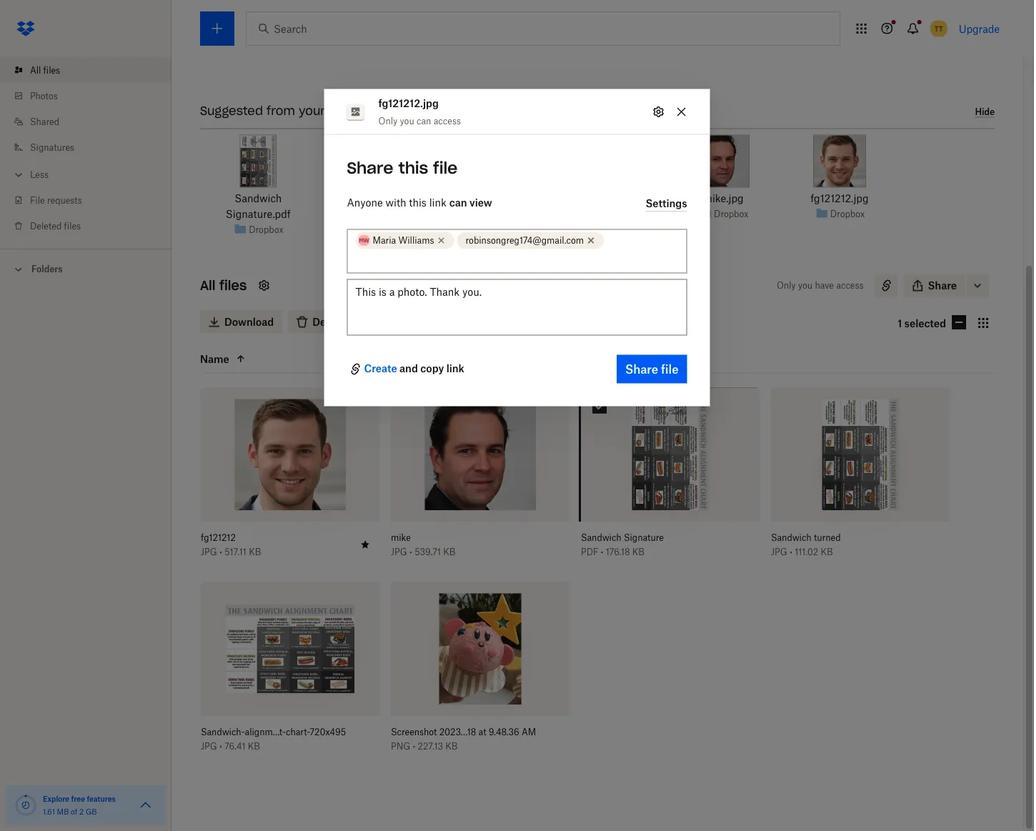 Task type: locate. For each thing, give the bounding box(es) containing it.
screenshot for screenshot 20…8.36 am.png
[[442, 193, 496, 205]]

sandwich-alignm…t-chart-720x495 button
[[201, 727, 348, 738]]

suggested
[[200, 104, 263, 119]]

0 horizontal spatial with
[[257, 45, 278, 58]]

link right alig…t-
[[430, 196, 447, 209]]

mw maria williams
[[359, 235, 434, 246]]

files for deleted files link
[[64, 221, 81, 231]]

1 horizontal spatial share
[[626, 362, 659, 376]]

0 vertical spatial you
[[400, 116, 415, 126]]

1 vertical spatial sandwich-
[[201, 727, 245, 738]]

link right copy
[[447, 362, 465, 375]]

sandwich signature pdf • 176.18 kb
[[581, 533, 664, 558]]

0 horizontal spatial files
[[43, 65, 60, 75]]

all
[[30, 65, 41, 75], [200, 278, 215, 294]]

0 vertical spatial all
[[30, 65, 41, 75]]

list containing all files
[[0, 49, 172, 249]]

jpg left 111.02
[[772, 547, 788, 558]]

fg121212.jpg down '/fg121212.jpg' image
[[811, 193, 869, 205]]

can
[[417, 116, 431, 126], [449, 196, 467, 209]]

sandwich up signature.pdf
[[235, 193, 282, 205]]

1 vertical spatial all files
[[200, 278, 247, 294]]

folders
[[31, 264, 63, 275]]

dropbox
[[281, 45, 321, 58], [714, 209, 749, 220], [831, 209, 865, 220], [249, 225, 283, 235], [365, 225, 400, 235], [482, 225, 516, 235]]

0 horizontal spatial screenshot
[[391, 727, 437, 738]]

sandwich turned.jpg
[[558, 193, 657, 205]]

list
[[0, 49, 172, 249]]

copy
[[421, 362, 444, 375]]

jpg inside sandwich-alignm…t-chart-720x495 jpg • 76.41 kb
[[201, 742, 217, 752]]

0 vertical spatial link
[[430, 196, 447, 209]]

have
[[815, 281, 834, 291]]

1 horizontal spatial files
[[64, 221, 81, 231]]

• right pdf
[[601, 547, 604, 558]]

sandwich-alignm…t-chart-720x495 jpg • 76.41 kb
[[201, 727, 346, 752]]

2 vertical spatial files
[[219, 278, 247, 294]]

only
[[379, 116, 398, 126], [777, 281, 796, 291]]

1 horizontal spatial can
[[449, 196, 467, 209]]

1 horizontal spatial screenshot
[[442, 193, 496, 205]]

1.61
[[43, 808, 55, 817]]

/sandwich turned.jpg image
[[589, 135, 626, 188]]

dropbox down fg121212.jpg link
[[831, 209, 865, 220]]

files for all files link
[[43, 65, 60, 75]]

1 vertical spatial files
[[64, 221, 81, 231]]

/sandwich signature.pdf image
[[240, 135, 277, 188]]

am.png
[[472, 208, 510, 221]]

0 horizontal spatial all
[[30, 65, 41, 75]]

kb down the signature on the bottom
[[633, 547, 645, 558]]

• left 76.41
[[219, 742, 222, 752]]

sandwich- for alig…t-
[[333, 193, 384, 205]]

all inside list item
[[30, 65, 41, 75]]

with
[[257, 45, 278, 58], [386, 196, 407, 209]]

kb inside "fg121212 jpg • 517.11 kb"
[[249, 547, 261, 558]]

kb down mike button at the bottom
[[443, 547, 456, 558]]

jpg inside sandwich turned jpg • 111.02 kb
[[772, 547, 788, 558]]

fg121212.jpg inside fg121212.jpg only you can access
[[379, 97, 439, 109]]

sandwich up pdf
[[581, 533, 622, 543]]

0 horizontal spatial file
[[433, 158, 458, 178]]

screenshot for screenshot 2023…18 at 9.48.36 am png • 227.13 kb
[[391, 727, 437, 738]]

you up share this file
[[400, 116, 415, 126]]

sandwich inside sandwich turned jpg • 111.02 kb
[[772, 533, 812, 543]]

this up williams
[[409, 196, 427, 209]]

Add a note (optional) text field
[[347, 279, 687, 336]]

deleted files link
[[11, 213, 172, 239]]

0 vertical spatial fg121212.jpg
[[379, 97, 439, 109]]

sandwich up 111.02
[[772, 533, 812, 543]]

1 horizontal spatial access
[[837, 281, 864, 291]]

1 vertical spatial screenshot
[[391, 727, 437, 738]]

all files link
[[11, 57, 172, 83]]

alignm…t-
[[245, 727, 286, 738]]

turned
[[814, 533, 841, 543]]

• down fg121212
[[219, 547, 222, 558]]

•
[[219, 547, 222, 558], [410, 547, 412, 558], [601, 547, 604, 558], [790, 547, 793, 558], [219, 742, 222, 752], [413, 742, 416, 752]]

1 vertical spatial this
[[409, 196, 427, 209]]

2 horizontal spatial share
[[928, 280, 957, 292]]

access inside fg121212.jpg only you can access
[[434, 116, 461, 126]]

share file
[[626, 362, 679, 376]]

this up alig…t-
[[399, 158, 428, 178]]

shared link
[[11, 109, 172, 134]]

1 selected
[[898, 317, 947, 330]]

0 vertical spatial only
[[379, 116, 398, 126]]

file
[[30, 195, 45, 206]]

0 vertical spatial can
[[417, 116, 431, 126]]

dropbox link down mike.jpg
[[714, 207, 749, 221]]

dropbox down signature.pdf
[[249, 225, 283, 235]]

you
[[400, 116, 415, 126], [799, 281, 813, 291]]

None text field
[[356, 255, 679, 270]]

dropbox up your
[[281, 45, 321, 58]]

dropbox link for fg121212.jpg
[[831, 207, 865, 221]]

1 vertical spatial access
[[837, 281, 864, 291]]

/screenshot 2023-08-18 at 9.48.36 am.png image
[[471, 135, 511, 188]]

0 vertical spatial access
[[434, 116, 461, 126]]

jpg down fg121212
[[201, 547, 217, 558]]

access
[[434, 116, 461, 126], [837, 281, 864, 291]]

1 vertical spatial share
[[928, 280, 957, 292]]

sandwich turned button
[[772, 532, 919, 544]]

screenshot up am.png
[[442, 193, 496, 205]]

1 vertical spatial fg121212.jpg
[[811, 193, 869, 205]]

file, screenshot 2023-08-18 at 9.48.36 am.png row
[[391, 583, 570, 763]]

0 horizontal spatial share
[[347, 158, 394, 178]]

free
[[71, 795, 85, 804]]

screenshot up png
[[391, 727, 437, 738]]

1 vertical spatial file
[[661, 362, 679, 376]]

1 horizontal spatial file
[[661, 362, 679, 376]]

/fg121212.jpg image
[[814, 135, 867, 188]]

signature.pdf
[[226, 208, 291, 221]]

williams
[[399, 235, 434, 246]]

dropbox link down signature.pdf
[[249, 223, 283, 237]]

started
[[220, 45, 254, 58]]

sandwich
[[235, 193, 282, 205], [558, 193, 605, 205], [581, 533, 622, 543], [772, 533, 812, 543]]

gb
[[86, 808, 97, 817]]

sandwich- up 76.41
[[201, 727, 245, 738]]

20…8.36
[[499, 193, 540, 205]]

only right activity
[[379, 116, 398, 126]]

selected
[[905, 317, 947, 330]]

0 vertical spatial sandwich-
[[333, 193, 384, 205]]

signatures link
[[11, 134, 172, 160]]

dropbox link down '720x495.jpg'
[[365, 223, 400, 237]]

0 horizontal spatial you
[[400, 116, 415, 126]]

fg121212.jpg for fg121212.jpg only you can access
[[379, 97, 439, 109]]

kb down 2023…18
[[446, 742, 458, 752]]

1 vertical spatial all
[[200, 278, 215, 294]]

access right have at the right of the page
[[837, 281, 864, 291]]

0 vertical spatial all files
[[30, 65, 60, 75]]

files
[[43, 65, 60, 75], [64, 221, 81, 231], [219, 278, 247, 294]]

jpg down mike
[[391, 547, 407, 558]]

kb
[[249, 547, 261, 558], [443, 547, 456, 558], [633, 547, 645, 558], [821, 547, 833, 558], [248, 742, 260, 752], [446, 742, 458, 752]]

file, sandwich-alignment-chart-720x495.jpg row
[[201, 583, 380, 763]]

0 vertical spatial file
[[433, 158, 458, 178]]

720x495.jpg
[[345, 208, 405, 221]]

from
[[267, 104, 295, 119]]

0 horizontal spatial all files
[[30, 65, 60, 75]]

fg121212.jpg only you can access
[[379, 97, 461, 126]]

sandwich inside sandwich signature.pdf
[[235, 193, 282, 205]]

sandwich down '/sandwich turned.jpg' image
[[558, 193, 605, 205]]

access up share this file
[[434, 116, 461, 126]]

1 horizontal spatial fg121212.jpg
[[811, 193, 869, 205]]

only left have at the right of the page
[[777, 281, 796, 291]]

kb right 517.11 at the left bottom of page
[[249, 547, 261, 558]]

sandwich turned jpg • 111.02 kb
[[772, 533, 841, 558]]

sandwich for sandwich turned.jpg
[[558, 193, 605, 205]]

screenshot inside screenshot 2023…18 at 9.48.36 am png • 227.13 kb
[[391, 727, 437, 738]]

file, mike.jpg row
[[391, 388, 570, 568]]

• left 111.02
[[790, 547, 793, 558]]

1 horizontal spatial you
[[799, 281, 813, 291]]

1 vertical spatial link
[[447, 362, 465, 375]]

requests
[[47, 195, 82, 206]]

folders button
[[0, 258, 172, 279]]

1 vertical spatial can
[[449, 196, 467, 209]]

dropbox down '720x495.jpg'
[[365, 225, 400, 235]]

activity
[[329, 104, 373, 119]]

quota usage element
[[14, 794, 37, 817]]

kb down alignm…t-
[[248, 742, 260, 752]]

screenshot
[[442, 193, 496, 205], [391, 727, 437, 738]]

chart-
[[286, 727, 310, 738]]

jpg inside "fg121212 jpg • 517.11 kb"
[[201, 547, 217, 558]]

• right png
[[413, 742, 416, 752]]

dropbox link down fg121212.jpg link
[[831, 207, 865, 221]]

sandwich- up '720x495.jpg'
[[333, 193, 384, 205]]

sandwich- inside sandwich-alignm…t-chart-720x495 jpg • 76.41 kb
[[201, 727, 245, 738]]

am
[[522, 727, 536, 738]]

screenshot inside screenshot 20…8.36 am.png
[[442, 193, 496, 205]]

• left 539.71
[[410, 547, 412, 558]]

0 horizontal spatial only
[[379, 116, 398, 126]]

dropbox link for screenshot 20…8.36 am.png
[[482, 223, 516, 237]]

dropbox image
[[11, 14, 40, 43]]

file inside button
[[661, 362, 679, 376]]

dropbox link down am.png
[[482, 223, 516, 237]]

all files inside list item
[[30, 65, 60, 75]]

this
[[399, 158, 428, 178], [409, 196, 427, 209]]

0 horizontal spatial access
[[434, 116, 461, 126]]

fg121212.jpg right activity
[[379, 97, 439, 109]]

0 vertical spatial screenshot
[[442, 193, 496, 205]]

0 horizontal spatial fg121212.jpg
[[379, 97, 439, 109]]

screenshot 20…8.36 am.png link
[[439, 191, 543, 222]]

sandwich for sandwich turned jpg • 111.02 kb
[[772, 533, 812, 543]]

1 horizontal spatial with
[[386, 196, 407, 209]]

kb down the turned
[[821, 547, 833, 558]]

fg121212 jpg • 517.11 kb
[[201, 533, 261, 558]]

you inside fg121212.jpg only you can access
[[400, 116, 415, 126]]

share for share
[[928, 280, 957, 292]]

file, fg121212.jpg row
[[201, 388, 380, 568]]

can left view
[[449, 196, 467, 209]]

0 horizontal spatial sandwich-
[[201, 727, 245, 738]]

0 vertical spatial share
[[347, 158, 394, 178]]

png
[[391, 742, 411, 752]]

sharing modal dialog
[[324, 89, 710, 521]]

sandwich for sandwich signature.pdf
[[235, 193, 282, 205]]

dropbox for sandwich signature.pdf
[[249, 225, 283, 235]]

share
[[347, 158, 394, 178], [928, 280, 957, 292], [626, 362, 659, 376]]

1 horizontal spatial only
[[777, 281, 796, 291]]

539.71
[[415, 547, 441, 558]]

can up share this file
[[417, 116, 431, 126]]

create link
[[364, 361, 397, 378]]

sandwich inside sandwich signature pdf • 176.18 kb
[[581, 533, 622, 543]]

file, sandwich turned.jpg row
[[772, 388, 950, 568]]

0 horizontal spatial can
[[417, 116, 431, 126]]

0 vertical spatial files
[[43, 65, 60, 75]]

name button
[[200, 351, 320, 368]]

share for share this file
[[347, 158, 394, 178]]

1 horizontal spatial all files
[[200, 278, 247, 294]]

shared
[[30, 116, 59, 127]]

1 vertical spatial with
[[386, 196, 407, 209]]

1 horizontal spatial sandwich-
[[333, 193, 384, 205]]

2
[[79, 808, 84, 817]]

0 vertical spatial this
[[399, 158, 428, 178]]

you left have at the right of the page
[[799, 281, 813, 291]]

jpg left 76.41
[[201, 742, 217, 752]]

files inside list item
[[43, 65, 60, 75]]

get started with dropbox
[[200, 45, 321, 58]]

sandwich- inside sandwich-alig…t- 720x495.jpg
[[333, 193, 384, 205]]

link
[[430, 196, 447, 209], [447, 362, 465, 375]]

2 vertical spatial share
[[626, 362, 659, 376]]

dropbox down am.png
[[482, 225, 516, 235]]

signatures
[[30, 142, 74, 153]]

file
[[433, 158, 458, 178], [661, 362, 679, 376]]

dropbox down mike.jpg
[[714, 209, 749, 220]]

fg121212 button
[[201, 532, 348, 544]]

sandwich-alig…t- 720x495.jpg
[[333, 193, 417, 221]]

dropbox link for sandwich-alig…t- 720x495.jpg
[[365, 223, 400, 237]]



Task type: vqa. For each thing, say whether or not it's contained in the screenshot.
dropbox associated with Sandwich Signature.pdf
yes



Task type: describe. For each thing, give the bounding box(es) containing it.
1
[[898, 317, 902, 330]]

deleted files
[[30, 221, 81, 231]]

/sandwich alignment chart 720x495.jpg image
[[337, 135, 413, 188]]

kb inside sandwich signature pdf • 176.18 kb
[[633, 547, 645, 558]]

your
[[299, 104, 325, 119]]

create and copy link
[[364, 362, 465, 375]]

less
[[30, 169, 49, 180]]

deleted
[[30, 221, 62, 231]]

kb inside mike jpg • 539.71 kb
[[443, 547, 456, 558]]

sandwich signature.pdf link
[[207, 191, 310, 222]]

kb inside screenshot 2023…18 at 9.48.36 am png • 227.13 kb
[[446, 742, 458, 752]]

at
[[479, 727, 487, 738]]

• inside sandwich signature pdf • 176.18 kb
[[601, 547, 604, 558]]

jpg inside mike jpg • 539.71 kb
[[391, 547, 407, 558]]

explore free features 1.61 mb of 2 gb
[[43, 795, 116, 817]]

only inside fg121212.jpg only you can access
[[379, 116, 398, 126]]

photos link
[[11, 83, 172, 109]]

share this file
[[347, 158, 458, 178]]

227.13
[[418, 742, 443, 752]]

fg121212.jpg link
[[811, 191, 869, 207]]

2023…18
[[440, 727, 476, 738]]

mw
[[359, 237, 369, 244]]

name column header
[[200, 351, 343, 368]]

anyone with this link can view
[[347, 196, 492, 209]]

kb inside sandwich-alignm…t-chart-720x495 jpg • 76.41 kb
[[248, 742, 260, 752]]

with inside sharing modal dialog
[[386, 196, 407, 209]]

1 horizontal spatial all
[[200, 278, 215, 294]]

create
[[364, 362, 397, 375]]

file requests
[[30, 195, 82, 206]]

none text field inside sharing modal dialog
[[356, 255, 679, 270]]

sandwich-alig…t- 720x495.jpg link
[[323, 191, 427, 222]]

alig…t-
[[384, 193, 417, 205]]

and
[[400, 362, 418, 375]]

less image
[[11, 168, 26, 182]]

2 horizontal spatial files
[[219, 278, 247, 294]]

9.48.36
[[489, 727, 520, 738]]

settings button
[[646, 195, 687, 212]]

all files list item
[[0, 57, 172, 83]]

76.41
[[225, 742, 246, 752]]

link for copy
[[447, 362, 465, 375]]

sandwich for sandwich signature pdf • 176.18 kb
[[581, 533, 622, 543]]

dropbox for mike.jpg
[[714, 209, 749, 220]]

mike
[[391, 533, 411, 543]]

• inside sandwich turned jpg • 111.02 kb
[[790, 547, 793, 558]]

dropbox link for mike.jpg
[[714, 207, 749, 221]]

dropbox for fg121212.jpg
[[831, 209, 865, 220]]

link for this
[[430, 196, 447, 209]]

screenshot 20…8.36 am.png
[[442, 193, 540, 221]]

robinsongreg174@gmail.com
[[466, 235, 584, 246]]

• inside sandwich-alignm…t-chart-720x495 jpg • 76.41 kb
[[219, 742, 222, 752]]

anyone
[[347, 196, 383, 209]]

/mike.jpg image
[[697, 135, 750, 188]]

1 vertical spatial only
[[777, 281, 796, 291]]

111.02
[[795, 547, 819, 558]]

features
[[87, 795, 116, 804]]

• inside "fg121212 jpg • 517.11 kb"
[[219, 547, 222, 558]]

sandwich- for alignm…t-
[[201, 727, 245, 738]]

explore
[[43, 795, 69, 804]]

maria
[[373, 235, 396, 246]]

517.11
[[225, 547, 247, 558]]

pdf
[[581, 547, 599, 558]]

fg121212
[[201, 533, 236, 543]]

1 vertical spatial you
[[799, 281, 813, 291]]

• inside screenshot 2023…18 at 9.48.36 am png • 227.13 kb
[[413, 742, 416, 752]]

720x495
[[310, 727, 346, 738]]

sandwich signature button
[[581, 532, 729, 544]]

share for share file
[[626, 362, 659, 376]]

fg121212.jpg for fg121212.jpg
[[811, 193, 869, 205]]

screenshot 2023…18 at 9.48.36 am button
[[391, 727, 538, 738]]

mike button
[[391, 532, 538, 544]]

of
[[71, 808, 77, 817]]

kb inside sandwich turned jpg • 111.02 kb
[[821, 547, 833, 558]]

name
[[200, 353, 229, 365]]

robinsongreg174@gmail.com button
[[457, 232, 604, 249]]

can inside fg121212.jpg only you can access
[[417, 116, 431, 126]]

upgrade link
[[959, 23, 1000, 35]]

dropbox link for sandwich signature.pdf
[[249, 223, 283, 237]]

upgrade
[[959, 23, 1000, 35]]

0 vertical spatial with
[[257, 45, 278, 58]]

file requests link
[[11, 187, 172, 213]]

dropbox for sandwich-alig…t- 720x495.jpg
[[365, 225, 400, 235]]

settings
[[646, 197, 687, 209]]

only you have access
[[777, 281, 864, 291]]

share button
[[904, 275, 966, 297]]

mike jpg • 539.71 kb
[[391, 533, 456, 558]]

view
[[470, 196, 492, 209]]

sandwich signature.pdf
[[226, 193, 291, 221]]

sandwich turned.jpg link
[[558, 191, 657, 207]]

mike.jpg
[[703, 193, 744, 205]]

screenshot 2023…18 at 9.48.36 am png • 227.13 kb
[[391, 727, 536, 752]]

file, sandwich signature.pdf row
[[581, 388, 760, 568]]

mb
[[57, 808, 69, 817]]

176.18
[[606, 547, 630, 558]]

share file button
[[617, 355, 687, 383]]

signature
[[624, 533, 664, 543]]

• inside mike jpg • 539.71 kb
[[410, 547, 412, 558]]

photos
[[30, 90, 58, 101]]

suggested from your activity
[[200, 104, 373, 119]]

dropbox for screenshot 20…8.36 am.png
[[482, 225, 516, 235]]

get
[[200, 45, 218, 58]]

mike.jpg link
[[703, 191, 744, 207]]



